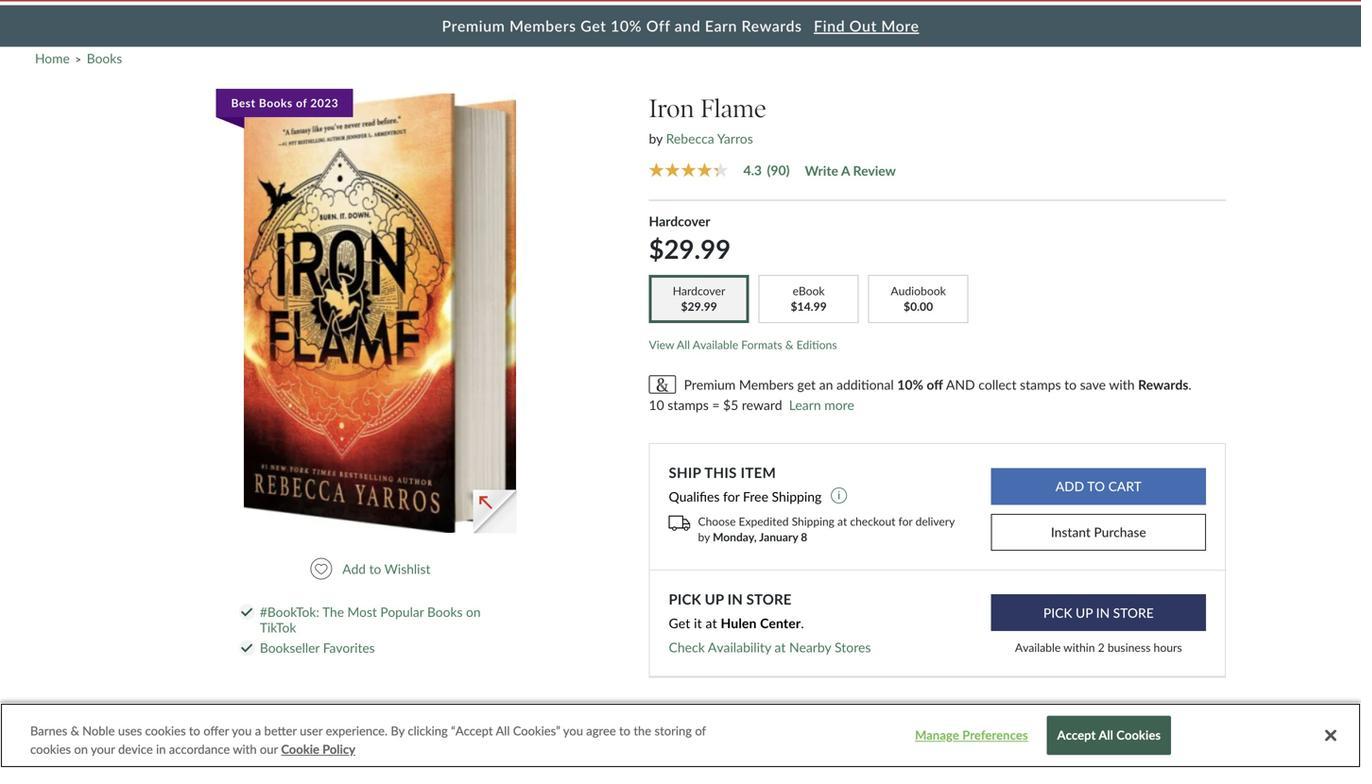 Task type: locate. For each thing, give the bounding box(es) containing it.
1 horizontal spatial a
[[841, 163, 850, 179]]

privacy alert dialog
[[0, 703, 1361, 768]]

1 horizontal spatial at
[[774, 639, 786, 656]]

at left checkout
[[837, 515, 847, 528]]

by
[[649, 131, 663, 147], [698, 530, 710, 544]]

all right view
[[677, 338, 690, 352]]

1 vertical spatial shipping
[[792, 515, 834, 528]]

choose
[[698, 515, 736, 528]]

for
[[723, 488, 740, 505], [898, 515, 913, 528]]

$5
[[723, 397, 738, 413]]

best
[[231, 96, 256, 110]]

rewards right earn
[[741, 17, 802, 35]]

0 vertical spatial cookies
[[145, 723, 186, 739]]

0 horizontal spatial books
[[87, 51, 122, 66]]

10%
[[611, 17, 642, 35], [897, 377, 923, 393]]

formats
[[741, 338, 782, 352]]

premium for premium members get 10% off and earn rewards find out more
[[442, 17, 505, 35]]

1 vertical spatial cookies
[[30, 742, 71, 757]]

by down iron
[[649, 131, 663, 147]]

0 vertical spatial 10%
[[611, 17, 642, 35]]

1 vertical spatial books
[[259, 96, 293, 110]]

rewards
[[741, 17, 802, 35], [1138, 377, 1188, 393]]

stamps left =
[[668, 397, 709, 413]]

premium
[[442, 17, 505, 35], [684, 377, 736, 393]]

of inside barnes & noble uses cookies to offer you a better user experience. by clicking "accept all cookies" you agree to the storing of cookies on your device in accordance with our
[[695, 723, 706, 739]]

None submit
[[991, 468, 1206, 505], [991, 595, 1206, 632], [991, 468, 1206, 505], [991, 595, 1206, 632]]

manage
[[915, 728, 959, 743]]

additional
[[836, 377, 894, 393]]

1 horizontal spatial of
[[695, 723, 706, 739]]

1 horizontal spatial you
[[563, 723, 583, 739]]

pick
[[669, 591, 701, 608]]

noble
[[82, 723, 115, 739]]

at right it
[[706, 615, 717, 632]]

for left delivery
[[898, 515, 913, 528]]

stamps right "collect"
[[1020, 377, 1061, 393]]

popular
[[380, 605, 424, 620]]

0 vertical spatial members
[[509, 17, 576, 35]]

for left free
[[723, 488, 740, 505]]

0 horizontal spatial on
[[74, 742, 88, 757]]

rewards right "save"
[[1138, 377, 1188, 393]]

collect
[[978, 377, 1016, 393]]

1 vertical spatial &
[[70, 723, 79, 739]]

0 horizontal spatial a
[[255, 723, 261, 739]]

get left off
[[580, 17, 606, 35]]

& left editions
[[785, 338, 793, 352]]

write a review button
[[805, 163, 896, 179]]

1 you from the left
[[232, 723, 252, 739]]

on right popular
[[466, 605, 481, 620]]

0 horizontal spatial cookies
[[30, 742, 71, 757]]

with inside premium members get an additional 10% off and collect stamps to save with rewards . 10 stamps = $5 reward learn more
[[1109, 377, 1135, 393]]

available left "within"
[[1015, 641, 1061, 654]]

more
[[824, 397, 854, 413]]

cookies
[[1116, 728, 1161, 743]]

#booktok: the most popular books on tiktok link
[[260, 605, 509, 636]]

books right best
[[259, 96, 293, 110]]

accept all cookies button
[[1047, 716, 1171, 755]]

1 vertical spatial of
[[695, 723, 706, 739]]

flame
[[700, 93, 766, 124]]

2 horizontal spatial books
[[427, 605, 463, 620]]

a right write
[[841, 163, 850, 179]]

1 vertical spatial members
[[739, 377, 794, 393]]

1 horizontal spatial members
[[739, 377, 794, 393]]

0 vertical spatial with
[[1109, 377, 1135, 393]]

of
[[296, 96, 307, 110], [695, 723, 706, 739]]

1 horizontal spatial premium
[[684, 377, 736, 393]]

at down center
[[774, 639, 786, 656]]

by down 'choose'
[[698, 530, 710, 544]]

of left 2023
[[296, 96, 307, 110]]

. inside premium members get an additional 10% off and collect stamps to save with rewards . 10 stamps = $5 reward learn more
[[1188, 377, 1192, 393]]

cookies up in at bottom
[[145, 723, 186, 739]]

by inside choose expedited shipping at checkout for delivery by
[[698, 530, 710, 544]]

clicking
[[408, 723, 448, 739]]

1 vertical spatial at
[[706, 615, 717, 632]]

0 vertical spatial get
[[580, 17, 606, 35]]

check image
[[241, 608, 253, 617]]

reward
[[742, 397, 782, 413]]

this
[[704, 464, 737, 481]]

all
[[677, 338, 690, 352], [496, 723, 510, 739], [1099, 728, 1113, 743]]

2 vertical spatial at
[[774, 639, 786, 656]]

item
[[741, 464, 776, 481]]

premium inside premium members get an additional 10% off and collect stamps to save with rewards . 10 stamps = $5 reward learn more
[[684, 377, 736, 393]]

get inside pick up in store get it at hulen center . check availability at nearby stores
[[669, 615, 690, 632]]

0 vertical spatial rewards
[[741, 17, 802, 35]]

shipping inside choose expedited shipping at checkout for delivery by
[[792, 515, 834, 528]]

of right storing
[[695, 723, 706, 739]]

with right "save"
[[1109, 377, 1135, 393]]

all inside barnes & noble uses cookies to offer you a better user experience. by clicking "accept all cookies" you agree to the storing of cookies on your device in accordance with our
[[496, 723, 510, 739]]

a up our on the left of page
[[255, 723, 261, 739]]

books link
[[87, 51, 122, 66]]

1 vertical spatial for
[[898, 515, 913, 528]]

all inside button
[[1099, 728, 1113, 743]]

ship this item qualifies for free shipping
[[669, 464, 825, 505]]

0 vertical spatial shipping
[[772, 488, 822, 505]]

1 horizontal spatial get
[[669, 615, 690, 632]]

ebook
[[793, 284, 825, 298]]

0 horizontal spatial of
[[296, 96, 307, 110]]

0 horizontal spatial with
[[233, 742, 257, 757]]

books right popular
[[427, 605, 463, 620]]

0 horizontal spatial all
[[496, 723, 510, 739]]

on left 'your' on the bottom of the page
[[74, 742, 88, 757]]

user
[[300, 723, 323, 739]]

0 horizontal spatial available
[[693, 338, 738, 352]]

2023
[[310, 96, 339, 110]]

0 vertical spatial for
[[723, 488, 740, 505]]

hulen
[[721, 615, 757, 632]]

0 horizontal spatial for
[[723, 488, 740, 505]]

$29.99
[[649, 233, 731, 265]]

add to wishlist link
[[310, 559, 439, 580]]

1 vertical spatial stamps
[[668, 397, 709, 413]]

you left agree
[[563, 723, 583, 739]]

cookies
[[145, 723, 186, 739], [30, 742, 71, 757]]

2 you from the left
[[563, 723, 583, 739]]

0 vertical spatial of
[[296, 96, 307, 110]]

0 horizontal spatial rewards
[[741, 17, 802, 35]]

rewards inside premium members get an additional 10% off and collect stamps to save with rewards . 10 stamps = $5 reward learn more
[[1138, 377, 1188, 393]]

nearby stores
[[789, 639, 871, 656]]

to left "save"
[[1064, 377, 1077, 393]]

1 horizontal spatial by
[[698, 530, 710, 544]]

rebecca
[[666, 131, 714, 147]]

1 vertical spatial rewards
[[1138, 377, 1188, 393]]

#booktok: the most popular books on tiktok
[[260, 605, 481, 636]]

check image
[[241, 644, 253, 653]]

0 horizontal spatial .
[[801, 615, 804, 632]]

#booktok:
[[260, 605, 319, 620]]

1 vertical spatial premium
[[684, 377, 736, 393]]

to inside premium members get an additional 10% off and collect stamps to save with rewards . 10 stamps = $5 reward learn more
[[1064, 377, 1077, 393]]

0 horizontal spatial stamps
[[668, 397, 709, 413]]

on inside #booktok: the most popular books on tiktok
[[466, 605, 481, 620]]

available left "formats"
[[693, 338, 738, 352]]

1 vertical spatial with
[[233, 742, 257, 757]]

2 horizontal spatial all
[[1099, 728, 1113, 743]]

8
[[801, 530, 807, 544]]

2 horizontal spatial at
[[837, 515, 847, 528]]

excerpt image
[[473, 490, 516, 534]]

accept
[[1057, 728, 1096, 743]]

most
[[347, 605, 377, 620]]

instant purchase button
[[991, 514, 1206, 551]]

0 horizontal spatial by
[[649, 131, 663, 147]]

2 vertical spatial books
[[427, 605, 463, 620]]

0 vertical spatial .
[[1188, 377, 1192, 393]]

1 horizontal spatial rewards
[[1138, 377, 1188, 393]]

an
[[819, 377, 833, 393]]

1 vertical spatial by
[[698, 530, 710, 544]]

0 vertical spatial premium
[[442, 17, 505, 35]]

0 vertical spatial on
[[466, 605, 481, 620]]

get left it
[[669, 615, 690, 632]]

hardcover $29.99
[[649, 213, 737, 265]]

1 horizontal spatial .
[[1188, 377, 1192, 393]]

to right "add"
[[369, 561, 381, 577]]

monday, january 8
[[713, 530, 807, 544]]

1 horizontal spatial on
[[466, 605, 481, 620]]

home link
[[35, 51, 70, 66]]

1 vertical spatial a
[[255, 723, 261, 739]]

a
[[841, 163, 850, 179], [255, 723, 261, 739]]

a inside barnes & noble uses cookies to offer you a better user experience. by clicking "accept all cookies" you agree to the storing of cookies on your device in accordance with our
[[255, 723, 261, 739]]

0 vertical spatial by
[[649, 131, 663, 147]]

members inside premium members get an additional 10% off and collect stamps to save with rewards . 10 stamps = $5 reward learn more
[[739, 377, 794, 393]]

0 horizontal spatial members
[[509, 17, 576, 35]]

at
[[837, 515, 847, 528], [706, 615, 717, 632], [774, 639, 786, 656]]

the
[[634, 723, 651, 739]]

books inside #booktok: the most popular books on tiktok
[[427, 605, 463, 620]]

best books of 2023
[[231, 96, 339, 110]]

review
[[853, 163, 896, 179]]

1 horizontal spatial 10%
[[897, 377, 923, 393]]

1 horizontal spatial for
[[898, 515, 913, 528]]

cookies down barnes
[[30, 742, 71, 757]]

hardcover
[[649, 213, 710, 229]]

0 horizontal spatial get
[[580, 17, 606, 35]]

1 horizontal spatial books
[[259, 96, 293, 110]]

0 horizontal spatial premium
[[442, 17, 505, 35]]

books right home link
[[87, 51, 122, 66]]

favorites
[[323, 640, 375, 656]]

1 horizontal spatial with
[[1109, 377, 1135, 393]]

=
[[712, 397, 720, 413]]

0 vertical spatial stamps
[[1020, 377, 1061, 393]]

of inside best books of 2023 link
[[296, 96, 307, 110]]

1 vertical spatial on
[[74, 742, 88, 757]]

0 vertical spatial at
[[837, 515, 847, 528]]

0 horizontal spatial &
[[70, 723, 79, 739]]

on inside barnes & noble uses cookies to offer you a better user experience. by clicking "accept all cookies" you agree to the storing of cookies on your device in accordance with our
[[74, 742, 88, 757]]

it
[[694, 615, 702, 632]]

0 horizontal spatial at
[[706, 615, 717, 632]]

1 horizontal spatial all
[[677, 338, 690, 352]]

0 horizontal spatial you
[[232, 723, 252, 739]]

and
[[946, 377, 975, 393]]

add to wishlist
[[342, 561, 430, 577]]

all right 'accept'
[[1099, 728, 1113, 743]]

0 vertical spatial a
[[841, 163, 850, 179]]

experience.
[[326, 723, 388, 739]]

with left our on the left of page
[[233, 742, 257, 757]]

all right the "accept at bottom left
[[496, 723, 510, 739]]

in
[[727, 591, 743, 608]]

1 vertical spatial .
[[801, 615, 804, 632]]

&
[[785, 338, 793, 352], [70, 723, 79, 739]]

at inside choose expedited shipping at checkout for delivery by
[[837, 515, 847, 528]]

stamps
[[1020, 377, 1061, 393], [668, 397, 709, 413]]

1 vertical spatial 10%
[[897, 377, 923, 393]]

0 vertical spatial &
[[785, 338, 793, 352]]

1 vertical spatial get
[[669, 615, 690, 632]]

free
[[743, 488, 768, 505]]

you right offer
[[232, 723, 252, 739]]

& left noble
[[70, 723, 79, 739]]

1 vertical spatial available
[[1015, 641, 1061, 654]]



Task type: vqa. For each thing, say whether or not it's contained in the screenshot.
Iron Flame image
yes



Task type: describe. For each thing, give the bounding box(es) containing it.
0 vertical spatial books
[[87, 51, 122, 66]]

accept all cookies
[[1057, 728, 1161, 743]]

availability
[[708, 639, 771, 656]]

manage preferences
[[915, 728, 1028, 743]]

1 horizontal spatial &
[[785, 338, 793, 352]]

members for get
[[739, 377, 794, 393]]

& inside barnes & noble uses cookies to offer you a better user experience. by clicking "accept all cookies" you agree to the storing of cookies on your device in accordance with our
[[70, 723, 79, 739]]

yarros
[[717, 131, 753, 147]]

premium for premium members get an additional 10% off and collect stamps to save with rewards . 10 stamps = $5 reward learn more
[[684, 377, 736, 393]]

rebecca yarros link
[[666, 131, 753, 147]]

shipping inside ship this item qualifies for free shipping
[[772, 488, 822, 505]]

best books of 2023 list box
[[145, 83, 622, 543]]

get
[[797, 377, 816, 393]]

wishlist
[[384, 561, 430, 577]]

accordance
[[169, 742, 230, 757]]

best books of 2023 link
[[216, 89, 516, 533]]

bookseller favorites
[[260, 640, 375, 656]]

4.3
[[743, 162, 762, 178]]

device
[[118, 742, 153, 757]]

1 horizontal spatial cookies
[[145, 723, 186, 739]]

with inside barnes & noble uses cookies to offer you a better user experience. by clicking "accept all cookies" you agree to the storing of cookies on your device in accordance with our
[[233, 742, 257, 757]]

january
[[759, 530, 798, 544]]

iron flame image
[[244, 93, 516, 533]]

iron flame by rebecca yarros
[[649, 93, 766, 147]]

monday,
[[713, 530, 757, 544]]

by inside iron flame by rebecca yarros
[[649, 131, 663, 147]]

10% inside premium members get an additional 10% off and collect stamps to save with rewards . 10 stamps = $5 reward learn more
[[897, 377, 923, 393]]

instant
[[1051, 525, 1091, 540]]

members for get
[[509, 17, 576, 35]]

. inside pick up in store get it at hulen center . check availability at nearby stores
[[801, 615, 804, 632]]

0 horizontal spatial 10%
[[611, 17, 642, 35]]

premium members get an additional 10% off and collect stamps to save with rewards . 10 stamps = $5 reward learn more
[[649, 377, 1192, 413]]

offer
[[203, 723, 229, 739]]

earn
[[705, 17, 737, 35]]

ship
[[669, 464, 701, 481]]

add
[[342, 561, 366, 577]]

off
[[927, 377, 943, 393]]

checkout
[[850, 515, 896, 528]]

view all available formats & editions
[[649, 338, 837, 352]]

to up the accordance at left
[[189, 723, 200, 739]]

to left the the
[[619, 723, 630, 739]]

home
[[35, 51, 70, 66]]

policy
[[322, 742, 355, 757]]

(90)
[[767, 162, 790, 178]]

for inside choose expedited shipping at checkout for delivery by
[[898, 515, 913, 528]]

books inside list box
[[259, 96, 293, 110]]

learn
[[789, 397, 821, 413]]

pick up in store get it at hulen center . check availability at nearby stores
[[669, 591, 871, 656]]

ebook $14.99
[[791, 284, 827, 313]]

center
[[760, 615, 801, 632]]

delivery
[[915, 515, 955, 528]]

view
[[649, 338, 674, 352]]

write
[[805, 163, 838, 179]]

qualifies
[[669, 488, 720, 505]]

0 vertical spatial available
[[693, 338, 738, 352]]

iron
[[649, 93, 694, 124]]

storing
[[654, 723, 692, 739]]

editions
[[796, 338, 837, 352]]

cookies"
[[513, 723, 560, 739]]

off
[[646, 17, 670, 35]]

barnes
[[30, 723, 67, 739]]

10
[[649, 397, 664, 413]]

audiobook $0.00
[[891, 284, 946, 313]]

4.3 (90)
[[743, 162, 790, 178]]

our
[[260, 742, 278, 757]]

1 horizontal spatial stamps
[[1020, 377, 1061, 393]]

available within 2 business hours
[[1015, 641, 1182, 654]]

audiobook
[[891, 284, 946, 298]]

save
[[1080, 377, 1106, 393]]

in
[[156, 742, 166, 757]]

and
[[674, 17, 701, 35]]

all for view
[[677, 338, 690, 352]]

for inside ship this item qualifies for free shipping
[[723, 488, 740, 505]]

uses
[[118, 723, 142, 739]]

more
[[881, 17, 919, 35]]

bookseller
[[260, 640, 320, 656]]

by
[[391, 723, 405, 739]]

manage preferences button
[[912, 717, 1031, 755]]

business hours
[[1108, 641, 1182, 654]]

cookie policy
[[281, 742, 355, 757]]

write a review
[[805, 163, 896, 179]]

expedited
[[739, 515, 789, 528]]

barnes & noble uses cookies to offer you a better user experience. by clicking "accept all cookies" you agree to the storing of cookies on your device in accordance with our
[[30, 723, 706, 757]]

better
[[264, 723, 297, 739]]

find
[[814, 17, 845, 35]]

all for accept
[[1099, 728, 1113, 743]]

check
[[669, 639, 705, 656]]

"accept
[[451, 723, 493, 739]]

cookie
[[281, 742, 319, 757]]

your
[[91, 742, 115, 757]]

cookie policy link
[[281, 741, 355, 759]]

up
[[705, 591, 724, 608]]

2
[[1098, 641, 1105, 654]]

preferences
[[962, 728, 1028, 743]]

1 horizontal spatial available
[[1015, 641, 1061, 654]]



